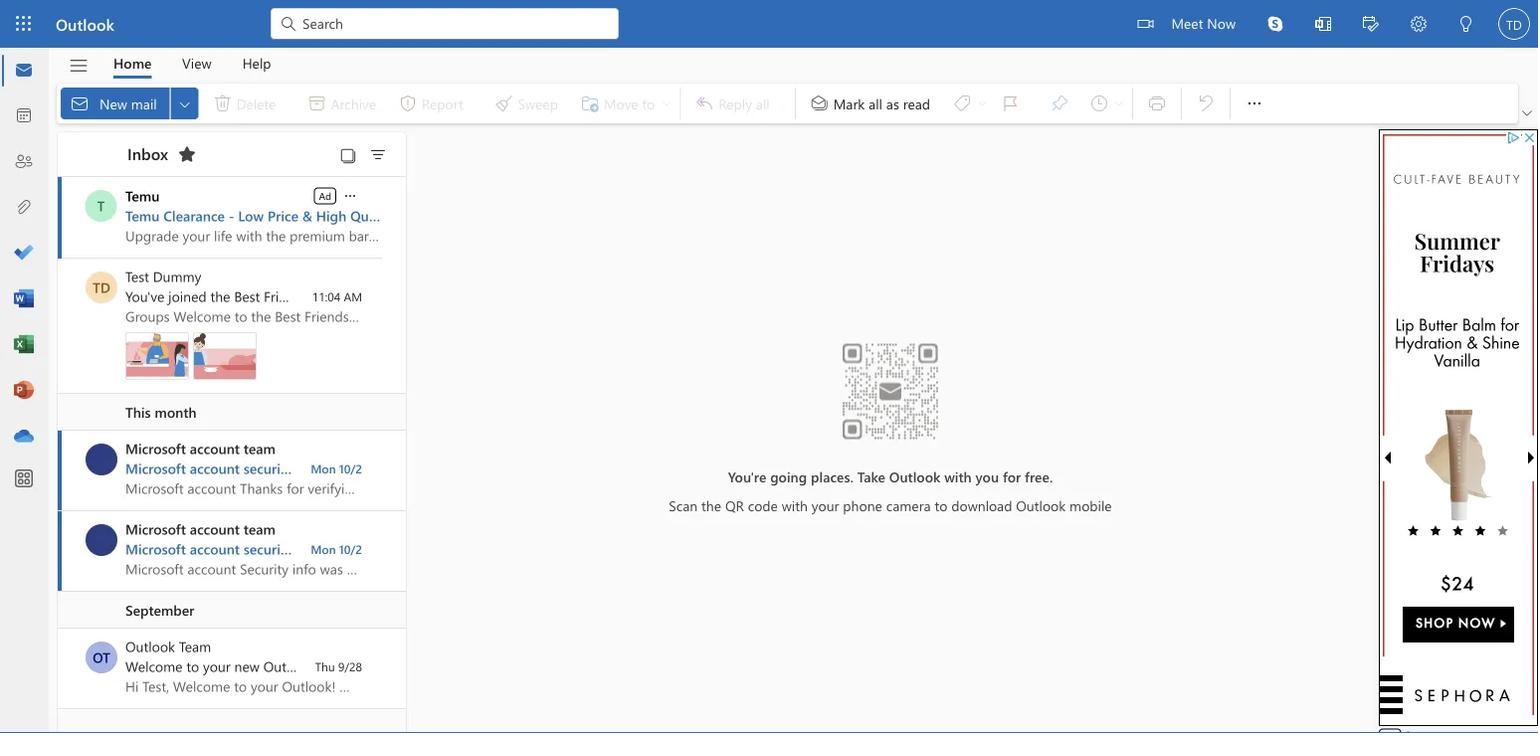 Task type: vqa. For each thing, say whether or not it's contained in the screenshot.
OT
yes



Task type: locate. For each thing, give the bounding box(es) containing it.
2 team from the top
[[244, 520, 276, 538]]

to down team
[[186, 657, 199, 676]]

1 vertical spatial 10/2
[[339, 541, 362, 557]]

you're going places. take outlook with you for free. scan the qr code with your phone camera to download outlook mobile
[[669, 468, 1112, 514]]

temu for temu clearance - low price & high quality
[[125, 207, 160, 225]]

you've
[[125, 287, 165, 306]]

set your advertising preferences image
[[1405, 730, 1421, 734]]

dummy
[[153, 267, 201, 286]]

1 horizontal spatial the
[[702, 496, 722, 514]]

the
[[210, 287, 230, 306], [702, 496, 722, 514]]

microsoft account security info was added
[[125, 540, 393, 558]]

2 mon from the top
[[311, 541, 336, 557]]

microsoft
[[125, 439, 186, 458], [125, 459, 186, 478], [125, 520, 186, 538], [125, 540, 186, 558]]


[[1411, 16, 1427, 32]]

low
[[238, 207, 264, 225]]

this month
[[125, 403, 197, 421]]

10/2 down verification
[[339, 541, 362, 557]]

1 vertical spatial team
[[244, 520, 276, 538]]

microsoft account team for microsoft account security info was added
[[125, 520, 276, 538]]

2 info from the top
[[297, 540, 321, 558]]

your down team
[[203, 657, 231, 676]]

2 10/2 from the top
[[339, 541, 362, 557]]

mail
[[131, 94, 157, 112]]

Select a conversation checkbox
[[86, 525, 125, 556]]

1 temu from the top
[[125, 187, 160, 205]]

application containing outlook
[[0, 0, 1539, 734]]

outlook up welcome
[[125, 637, 175, 656]]

security left was
[[244, 540, 293, 558]]

team up microsoft account security info verification
[[244, 439, 276, 458]]

with left you
[[945, 468, 972, 486]]

1 vertical spatial temu
[[125, 207, 160, 225]]

take
[[858, 468, 886, 486]]

1 mon from the top
[[311, 461, 336, 477]]

1 attachment thumbnail image from the left
[[125, 332, 189, 380]]

camera
[[887, 496, 931, 514]]

1 vertical spatial microsoft account team
[[125, 520, 276, 538]]

0 vertical spatial with
[[945, 468, 972, 486]]

td image
[[1499, 8, 1531, 40]]

microsoft account team image
[[86, 525, 117, 556]]

team
[[244, 439, 276, 458], [244, 520, 276, 538]]

price
[[268, 207, 299, 225]]

2 microsoft from the top
[[125, 459, 186, 478]]

0 vertical spatial security
[[244, 459, 293, 478]]

0 vertical spatial mon 10/2
[[311, 461, 362, 477]]

 button
[[1519, 104, 1537, 123]]

0 horizontal spatial attachment thumbnail image
[[125, 332, 189, 380]]

mon up was
[[311, 461, 336, 477]]

mon 10/2 up was
[[311, 461, 362, 477]]

you
[[976, 468, 999, 486]]

 down "" dropdown button
[[1245, 94, 1265, 113]]

the left qr
[[702, 496, 722, 514]]

1 team from the top
[[244, 439, 276, 458]]

0 vertical spatial microsoft account team
[[125, 439, 276, 458]]

your
[[812, 496, 839, 514], [203, 657, 231, 676]]

mt inside microsoft account team icon
[[91, 531, 112, 549]]

1 vertical spatial the
[[702, 496, 722, 514]]

outlook inside message list no conversations selected list box
[[125, 637, 175, 656]]

account
[[190, 439, 240, 458], [190, 459, 240, 478], [190, 520, 240, 538], [190, 540, 240, 558], [347, 657, 396, 676]]

 button
[[1235, 84, 1275, 123]]

test dummy
[[125, 267, 201, 286]]


[[1138, 16, 1154, 32]]

security for verification
[[244, 459, 293, 478]]

2 security from the top
[[244, 540, 293, 558]]

attachment thumbnail image up the this month
[[125, 332, 189, 380]]


[[810, 94, 830, 113]]

0 vertical spatial mon
[[311, 461, 336, 477]]

microsoft account team down month
[[125, 439, 276, 458]]

1 microsoft account team from the top
[[125, 439, 276, 458]]

security
[[244, 459, 293, 478], [244, 540, 293, 558]]

meet
[[1172, 13, 1204, 32]]

attachment thumbnail image up this month heading
[[193, 332, 257, 380]]

1 horizontal spatial 
[[1245, 94, 1265, 113]]

more apps image
[[14, 470, 34, 490]]

you're
[[728, 468, 767, 486]]

microsoft account team up microsoft account security info was added
[[125, 520, 276, 538]]

info for verification
[[297, 459, 321, 478]]

this
[[125, 403, 151, 421]]

microsoft account team image
[[86, 444, 117, 476]]

security for was
[[244, 540, 293, 558]]

2 microsoft account team from the top
[[125, 520, 276, 538]]

 right the ad
[[342, 188, 358, 204]]

with down going
[[782, 496, 808, 514]]

team for verification
[[244, 439, 276, 458]]

onedrive image
[[14, 427, 34, 447]]

10/2
[[339, 461, 362, 477], [339, 541, 362, 557]]

1 security from the top
[[244, 459, 293, 478]]

high
[[316, 207, 347, 225]]

tab list
[[99, 48, 287, 79]]

mon 10/2
[[311, 461, 362, 477], [311, 541, 362, 557]]

 button
[[362, 140, 394, 168]]

1 vertical spatial mon
[[311, 541, 336, 557]]

temu right temu icon
[[125, 207, 160, 225]]

1 horizontal spatial your
[[812, 496, 839, 514]]

temu right t
[[125, 187, 160, 205]]

message list section
[[58, 127, 406, 733]]

2 mt from the top
[[91, 531, 112, 549]]

thu 9/28
[[315, 659, 362, 675]]

files image
[[14, 198, 34, 218]]

mobile
[[1070, 496, 1112, 514]]

outlook up  button
[[56, 13, 114, 34]]

your down places.
[[812, 496, 839, 514]]

 button
[[1348, 0, 1395, 50]]

1 horizontal spatial with
[[945, 468, 972, 486]]

powerpoint image
[[14, 381, 34, 401]]

0 vertical spatial 10/2
[[339, 461, 362, 477]]

mon 10/2 down verification
[[311, 541, 362, 557]]

verification
[[325, 459, 396, 478]]

0 vertical spatial info
[[297, 459, 321, 478]]


[[1364, 16, 1379, 32]]

as
[[887, 94, 900, 112]]

temu image
[[85, 190, 117, 222]]

1 microsoft from the top
[[125, 439, 186, 458]]

home
[[113, 54, 152, 72]]

to right camera on the right
[[935, 496, 948, 514]]

0 vertical spatial to
[[935, 496, 948, 514]]

0 vertical spatial the
[[210, 287, 230, 306]]

0 vertical spatial 
[[1245, 94, 1265, 113]]

1 vertical spatial info
[[297, 540, 321, 558]]

tags group
[[800, 84, 1129, 123]]

 search field
[[271, 0, 619, 45]]

info left was
[[297, 540, 321, 558]]

application
[[0, 0, 1539, 734]]

Select a conversation checkbox
[[86, 444, 125, 476]]

0 vertical spatial team
[[244, 439, 276, 458]]

0 horizontal spatial to
[[186, 657, 199, 676]]

outlook link
[[56, 0, 114, 48]]

0 horizontal spatial your
[[203, 657, 231, 676]]

security down this month heading
[[244, 459, 293, 478]]

the left best
[[210, 287, 230, 306]]

 button
[[341, 186, 359, 205]]

Search field
[[301, 13, 607, 33]]

info left verification
[[297, 459, 321, 478]]

thu
[[315, 659, 335, 675]]

 inside popup button
[[342, 188, 358, 204]]

1 horizontal spatial attachment thumbnail image
[[193, 332, 257, 380]]

microsoft account team
[[125, 439, 276, 458], [125, 520, 276, 538]]

9/28
[[338, 659, 362, 675]]

0 horizontal spatial 
[[342, 188, 358, 204]]

10/2 up was
[[339, 461, 362, 477]]

2 temu from the top
[[125, 207, 160, 225]]

the inside you're going places. take outlook with you for free. scan the qr code with your phone camera to download outlook mobile
[[702, 496, 722, 514]]

1 vertical spatial security
[[244, 540, 293, 558]]

 button
[[1252, 0, 1300, 48]]

1 info from the top
[[297, 459, 321, 478]]


[[177, 96, 193, 112]]

 button
[[171, 138, 203, 170]]

welcome to your new outlook.com account
[[125, 657, 396, 676]]

inbox heading
[[102, 132, 203, 176]]

Select a conversation checkbox
[[86, 272, 125, 304]]

 new mail
[[70, 94, 157, 113]]

mon for was
[[311, 541, 336, 557]]

mt inside microsoft account team image
[[91, 450, 112, 469]]

1 10/2 from the top
[[339, 461, 362, 477]]

the inside message list no conversations selected list box
[[210, 287, 230, 306]]

team up microsoft account security info was added
[[244, 520, 276, 538]]

0 vertical spatial mt
[[91, 450, 112, 469]]

1 vertical spatial 
[[342, 188, 358, 204]]

help button
[[228, 48, 286, 79]]

1 mon 10/2 from the top
[[311, 461, 362, 477]]

1 vertical spatial to
[[186, 657, 199, 676]]

1 horizontal spatial to
[[935, 496, 948, 514]]

to
[[935, 496, 948, 514], [186, 657, 199, 676]]

mon left added
[[311, 541, 336, 557]]

temu clearance - low price & high quality
[[125, 207, 396, 225]]

1 vertical spatial with
[[782, 496, 808, 514]]

move & delete group
[[61, 84, 676, 123]]

1 vertical spatial mt
[[91, 531, 112, 549]]

2 mon 10/2 from the top
[[311, 541, 362, 557]]

outlook
[[56, 13, 114, 34], [890, 468, 941, 486], [1016, 496, 1066, 514], [125, 637, 175, 656]]

september heading
[[58, 592, 406, 629]]

0 horizontal spatial the
[[210, 287, 230, 306]]

0 vertical spatial temu
[[125, 187, 160, 205]]

 button
[[1395, 0, 1443, 50]]

excel image
[[14, 335, 34, 355]]


[[1459, 16, 1475, 32]]

1 mt from the top
[[91, 450, 112, 469]]

info
[[297, 459, 321, 478], [297, 540, 321, 558]]

1 vertical spatial your
[[203, 657, 231, 676]]


[[177, 144, 197, 164]]

1 vertical spatial mon 10/2
[[311, 541, 362, 557]]

 inside dropdown button
[[1245, 94, 1265, 113]]

 button
[[171, 88, 199, 119]]

inbox 
[[127, 143, 197, 164]]

month
[[155, 403, 197, 421]]

0 vertical spatial your
[[812, 496, 839, 514]]

&
[[302, 207, 312, 225]]

attachment thumbnail image
[[125, 332, 189, 380], [193, 332, 257, 380]]


[[68, 55, 89, 76]]

mon
[[311, 461, 336, 477], [311, 541, 336, 557]]



Task type: describe. For each thing, give the bounding box(es) containing it.
view button
[[167, 48, 227, 79]]

info for was
[[297, 540, 321, 558]]

added
[[353, 540, 393, 558]]

microsoft account team for microsoft account security info verification
[[125, 439, 276, 458]]

outlook down free.
[[1016, 496, 1066, 514]]

to inside you're going places. take outlook with you for free. scan the qr code with your phone camera to download outlook mobile
[[935, 496, 948, 514]]

td
[[93, 278, 110, 297]]

your inside you're going places. take outlook with you for free. scan the qr code with your phone camera to download outlook mobile
[[812, 496, 839, 514]]

quality
[[350, 207, 396, 225]]

qr
[[725, 496, 744, 514]]

0 horizontal spatial with
[[782, 496, 808, 514]]

mt for microsoft account security info was added
[[91, 531, 112, 549]]

september
[[125, 601, 194, 619]]

 for  popup button
[[342, 188, 358, 204]]

you've joined the best friends chat group
[[125, 287, 381, 306]]

outlook inside banner
[[56, 13, 114, 34]]


[[339, 147, 357, 165]]

team
[[179, 637, 211, 656]]

 mark all as read
[[810, 94, 931, 113]]

temu for temu
[[125, 187, 160, 205]]

ad
[[319, 189, 331, 203]]


[[279, 14, 299, 34]]

 for  dropdown button
[[1245, 94, 1265, 113]]

mon 10/2 for verification
[[311, 461, 362, 477]]

clearance
[[163, 207, 225, 225]]

2 attachment thumbnail image from the left
[[193, 332, 257, 380]]


[[368, 145, 388, 165]]

read
[[903, 94, 931, 112]]

to do image
[[14, 244, 34, 264]]

code
[[748, 496, 778, 514]]

people image
[[14, 152, 34, 172]]

test dummy image
[[86, 272, 117, 304]]

-
[[229, 207, 234, 225]]

message list no conversations selected list box
[[58, 177, 406, 733]]

Select a conversation checkbox
[[86, 642, 125, 674]]

outlook.com
[[263, 657, 343, 676]]

team for was
[[244, 520, 276, 538]]

outlook banner
[[0, 0, 1539, 50]]

 button
[[1300, 0, 1348, 50]]

home button
[[99, 48, 167, 79]]

meet now
[[1172, 13, 1236, 32]]

chat
[[312, 287, 340, 306]]

 button
[[59, 49, 99, 83]]

3 microsoft from the top
[[125, 520, 186, 538]]

word image
[[14, 290, 34, 310]]

t
[[97, 197, 105, 215]]

microsoft account security info verification
[[125, 459, 396, 478]]

places.
[[811, 468, 854, 486]]

mt for microsoft account security info verification
[[91, 450, 112, 469]]

test
[[125, 267, 149, 286]]

outlook team image
[[86, 642, 117, 674]]

11:04 am
[[312, 289, 362, 305]]

tab list containing home
[[99, 48, 287, 79]]

navigation pane region
[[57, 124, 270, 734]]

to inside message list no conversations selected list box
[[186, 657, 199, 676]]

friends
[[264, 287, 308, 306]]

 button
[[1443, 0, 1491, 50]]

10/2 for verification
[[339, 461, 362, 477]]

going
[[771, 468, 807, 486]]

best
[[234, 287, 260, 306]]


[[1523, 108, 1533, 118]]

outlook team
[[125, 637, 211, 656]]

mark
[[834, 94, 865, 112]]

 button
[[334, 140, 362, 168]]

10/2 for was
[[339, 541, 362, 557]]

new
[[100, 94, 127, 112]]

mon 10/2 for was
[[311, 541, 362, 557]]

new
[[234, 657, 260, 676]]


[[1316, 16, 1332, 32]]

ot
[[93, 648, 110, 667]]

view
[[182, 54, 212, 72]]

4 microsoft from the top
[[125, 540, 186, 558]]

11:04
[[312, 289, 341, 305]]


[[70, 94, 90, 113]]

mail image
[[14, 61, 34, 81]]

for
[[1003, 468, 1021, 486]]

am
[[344, 289, 362, 305]]

free.
[[1025, 468, 1053, 486]]

left-rail-appbar navigation
[[4, 48, 44, 460]]

joined
[[168, 287, 207, 306]]

welcome
[[125, 657, 183, 676]]

group
[[344, 287, 381, 306]]

was
[[325, 540, 349, 558]]

scan
[[669, 496, 698, 514]]

calendar image
[[14, 106, 34, 126]]

now
[[1207, 13, 1236, 32]]

outlook up camera on the right
[[890, 468, 941, 486]]

all
[[869, 94, 883, 112]]

mon for verification
[[311, 461, 336, 477]]

your inside message list no conversations selected list box
[[203, 657, 231, 676]]

inbox
[[127, 143, 168, 164]]

download
[[952, 496, 1013, 514]]

this month heading
[[58, 394, 406, 431]]



